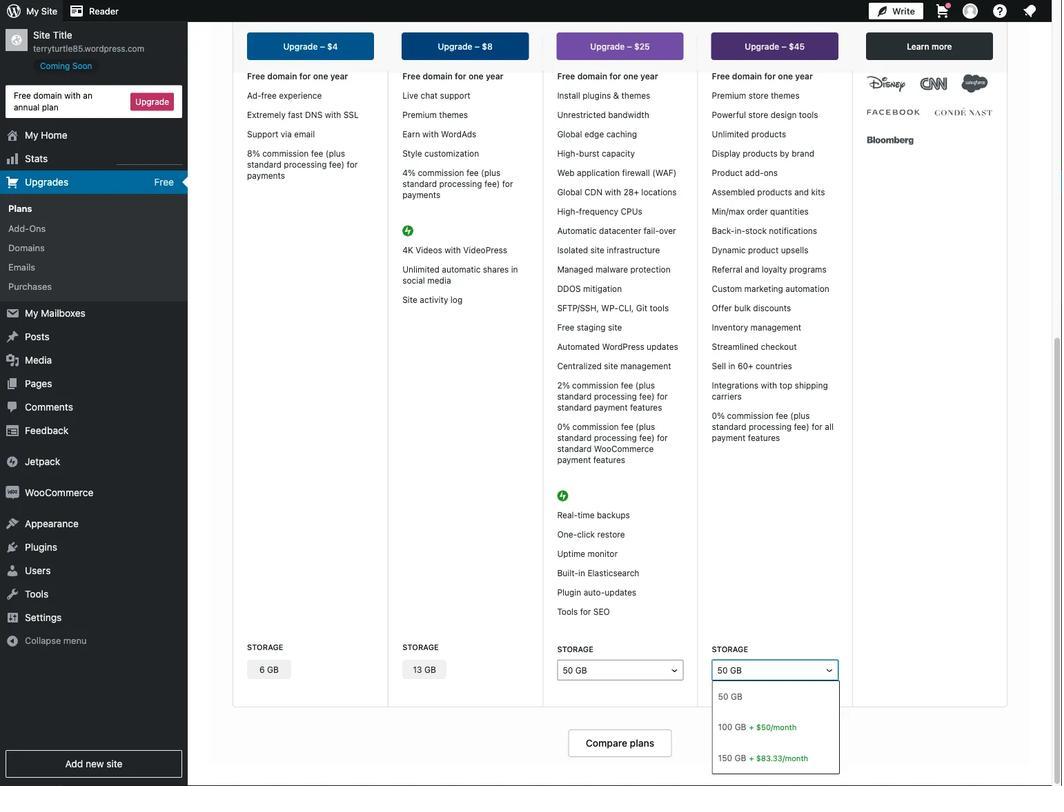 Task type: describe. For each thing, give the bounding box(es) containing it.
standard for 4% commission fee (plus standard processing fee) for payments
[[403, 179, 437, 189]]

upgrade button
[[131, 93, 174, 111]]

storage list box
[[712, 681, 840, 775]]

everything for everything in business, plus:
[[712, 51, 756, 61]]

support via email
[[247, 129, 315, 139]]

year for premium store themes
[[795, 71, 813, 81]]

free domain for one year for themes
[[712, 71, 813, 81]]

(plus for 0% commission fee (plus standard processing fee) for all payment features
[[791, 411, 810, 421]]

write link
[[869, 0, 924, 22]]

stock
[[745, 226, 767, 236]]

built-in elasticsearch
[[557, 568, 639, 578]]

add-
[[745, 168, 764, 178]]

terryturtle85.wordpress.com
[[33, 44, 144, 53]]

premium for premium themes
[[403, 110, 437, 120]]

free up ad- at the left of page
[[247, 71, 265, 81]]

unlimited for unlimited automatic shares in social media
[[403, 264, 440, 274]]

sell
[[712, 361, 726, 371]]

50 gb button
[[712, 660, 838, 681]]

unrestricted bandwidth
[[557, 110, 649, 120]]

50 gb for 50 gb dropdown button on the right of the page
[[718, 666, 742, 676]]

premium,
[[613, 51, 652, 61]]

free,
[[303, 51, 323, 61]]

users
[[25, 565, 51, 576]]

dynamic product upsells
[[712, 245, 809, 255]]

plans
[[630, 738, 655, 749]]

(plus for 8% commission fee (plus standard processing fee) for payments
[[326, 149, 345, 158]]

domain inside free domain with an annual plan
[[33, 91, 62, 100]]

free up the powerful
[[712, 71, 730, 81]]

email
[[294, 129, 315, 139]]

everything in free, plus:
[[247, 51, 345, 61]]

payment for 0%
[[712, 433, 746, 443]]

1 horizontal spatial themes
[[622, 91, 650, 100]]

with inside integrations with top shipping carriers
[[761, 381, 777, 390]]

appearance
[[25, 518, 79, 529]]

in for built-in elasticsearch
[[578, 568, 585, 578]]

live
[[403, 91, 418, 100]]

commission for 2% commission fee (plus standard processing fee) for standard payment features
[[572, 381, 619, 390]]

learn
[[907, 41, 930, 51]]

tools for tools
[[25, 588, 48, 600]]

site inside "link"
[[107, 758, 123, 770]]

free up live
[[403, 71, 421, 81]]

home
[[41, 129, 67, 141]]

min/max
[[712, 207, 745, 216]]

img image for jetpack
[[6, 455, 19, 469]]

support
[[247, 129, 278, 139]]

highest hourly views 0 image
[[117, 156, 182, 165]]

processing for 4% commission fee (plus standard processing fee) for payments
[[439, 179, 482, 189]]

with left the 28+
[[605, 187, 621, 197]]

sell in 60+ countries
[[712, 361, 792, 371]]

payment for 2%
[[594, 403, 628, 412]]

time image
[[1055, 53, 1062, 66]]

100 gb + $50 /month
[[718, 722, 797, 732]]

jetpack
[[25, 456, 60, 467]]

wordpress vip client logo for time image
[[867, 46, 893, 64]]

built-
[[557, 568, 578, 578]]

0 horizontal spatial themes
[[439, 110, 468, 120]]

offer bulk discounts
[[712, 303, 791, 313]]

upgrade – $8 button
[[402, 32, 529, 60]]

in-
[[735, 226, 746, 236]]

an
[[83, 91, 92, 100]]

everything for everything in free, plus:
[[247, 51, 291, 61]]

plus: for everything in free, plus:
[[325, 51, 345, 61]]

for inside 4% commission fee (plus standard processing fee) for payments
[[502, 179, 513, 189]]

tools for tools for seo
[[557, 607, 578, 616]]

high- for burst
[[557, 149, 579, 158]]

add new site
[[65, 758, 123, 770]]

infrastructure
[[607, 245, 660, 255]]

commission for 0% commission fee (plus standard processing fee) for all payment features
[[727, 411, 774, 421]]

assembled products and kits
[[712, 187, 825, 197]]

free domain for one year for &
[[557, 71, 658, 81]]

git
[[636, 303, 647, 313]]

monitor
[[588, 549, 618, 558]]

ad-
[[247, 91, 261, 100]]

high-frequency cpus
[[557, 207, 642, 216]]

plugins
[[25, 542, 57, 553]]

fee for 2% commission fee (plus standard processing fee) for standard payment features
[[621, 381, 633, 390]]

upgrade for upgrade – $8
[[438, 41, 473, 51]]

fee) for 8% commission fee (plus standard processing fee) for payments
[[329, 160, 345, 169]]

+ for 100 gb
[[749, 723, 754, 732]]

one for experience
[[313, 71, 328, 81]]

products for unlimited
[[751, 129, 786, 139]]

extremely fast dns with ssl
[[247, 110, 359, 120]]

woocommerce inside 0% commission fee (plus standard processing fee) for standard woocommerce payment features
[[594, 444, 654, 454]]

payments for 8%
[[247, 171, 285, 180]]

feedback
[[25, 425, 68, 436]]

time
[[578, 510, 595, 520]]

upgrade – $8
[[438, 41, 493, 51]]

upgrade for upgrade – $45
[[745, 41, 779, 51]]

sftp/ssh,
[[557, 303, 599, 313]]

brand
[[792, 149, 815, 158]]

centralized
[[557, 361, 602, 371]]

fee for 0% commission fee (plus standard processing fee) for standard woocommerce payment features
[[621, 422, 633, 432]]

one for themes
[[778, 71, 793, 81]]

– for $4
[[320, 41, 325, 51]]

$45
[[789, 41, 805, 51]]

real-
[[557, 510, 578, 520]]

fee for 4% commission fee (plus standard processing fee) for payments
[[467, 168, 479, 178]]

wordpress vip client logo for salesforce image
[[961, 74, 988, 93]]

collapse menu link
[[0, 630, 188, 652]]

via
[[281, 129, 292, 139]]

+ for 150 gb
[[749, 754, 754, 763]]

plugins link
[[0, 536, 188, 559]]

emails
[[8, 262, 35, 272]]

auto-
[[584, 587, 605, 597]]

fee) for 2% commission fee (plus standard processing fee) for standard payment features
[[639, 392, 655, 401]]

streamlined checkout
[[712, 342, 797, 352]]

plus: for everything in premium, plus:
[[654, 51, 674, 61]]

wordads
[[441, 129, 476, 139]]

back-in-stock notifications
[[712, 226, 817, 236]]

domain for free
[[267, 71, 297, 81]]

in for everything in premium, plus:
[[603, 51, 611, 61]]

2 horizontal spatial themes
[[771, 91, 800, 100]]

commission for 8% commission fee (plus standard processing fee) for payments
[[262, 149, 309, 158]]

unlimited automatic shares in social media
[[403, 264, 518, 285]]

domain for store
[[732, 71, 762, 81]]

assembled
[[712, 187, 755, 197]]

in for everything in personal, plus:
[[448, 51, 456, 61]]

for inside 0% commission fee (plus standard processing fee) for all payment features
[[812, 422, 823, 432]]

everything in business, plus:
[[712, 51, 829, 61]]

for inside 0% commission fee (plus standard processing fee) for standard woocommerce payment features
[[657, 433, 668, 443]]

plus: for everything in personal, plus:
[[498, 51, 518, 61]]

– for $25
[[627, 41, 632, 51]]

in inside unlimited automatic shares in social media
[[511, 264, 518, 274]]

13
[[413, 665, 422, 674]]

everything for everything in premium, plus:
[[557, 51, 601, 61]]

fee) for 4% commission fee (plus standard processing fee) for payments
[[485, 179, 500, 189]]

free domain for one year for support
[[403, 71, 504, 81]]

reader
[[89, 6, 119, 16]]

manage your notifications image
[[1022, 3, 1038, 19]]

payments for 4%
[[403, 190, 441, 200]]

wordpress vip client logo for cnn image
[[920, 74, 948, 93]]

upgrades
[[25, 176, 68, 188]]

global for global edge caching
[[557, 129, 582, 139]]

for inside 8% commission fee (plus standard processing fee) for payments
[[347, 160, 358, 169]]

datacenter
[[599, 226, 641, 236]]

standard for 0% commission fee (plus standard processing fee) for standard woocommerce payment features
[[557, 433, 592, 443]]

0 horizontal spatial tools
[[650, 303, 669, 313]]

collapse menu
[[25, 635, 87, 646]]

carriers
[[712, 392, 742, 401]]

isolated site infrastructure
[[557, 245, 660, 255]]

stats link
[[0, 147, 188, 171]]

in for everything in business, plus:
[[758, 51, 765, 61]]

gb inside popup button
[[575, 666, 587, 676]]

videopress
[[463, 245, 507, 255]]

settings
[[25, 612, 62, 623]]

compare plans button
[[569, 730, 672, 757]]

50 gb for storage list box
[[718, 692, 743, 701]]

2%
[[557, 381, 570, 390]]

pages
[[25, 378, 52, 389]]

order
[[747, 207, 768, 216]]

/month for 100 gb
[[771, 723, 797, 732]]

upgrade for upgrade – $4
[[283, 41, 318, 51]]

13 gb
[[413, 665, 436, 674]]

processing for 0% commission fee (plus standard processing fee) for all payment features
[[749, 422, 792, 432]]

fee for 0% commission fee (plus standard processing fee) for all payment features
[[776, 411, 788, 421]]

extremely
[[247, 110, 286, 120]]

free up install on the top right
[[557, 71, 575, 81]]

my for my site
[[26, 6, 39, 16]]

caching
[[606, 129, 637, 139]]

automated
[[557, 342, 600, 352]]

automatic datacenter fail-over
[[557, 226, 676, 236]]

free staging site
[[557, 323, 622, 332]]

ssl
[[344, 110, 359, 120]]

upgrade – $4
[[283, 41, 338, 51]]

commission for 4% commission fee (plus standard processing fee) for payments
[[418, 168, 464, 178]]

unlimited for unlimited products
[[712, 129, 749, 139]]

storage up 6
[[247, 643, 283, 652]]

domain for plugins
[[577, 71, 607, 81]]

edge
[[585, 129, 604, 139]]

year for live chat support
[[486, 71, 504, 81]]

videos
[[416, 245, 442, 255]]

processing for 2% commission fee (plus standard processing fee) for standard payment features
[[594, 392, 637, 401]]



Task type: locate. For each thing, give the bounding box(es) containing it.
upgrade up everything in personal, plus:
[[438, 41, 473, 51]]

plus: down '$4'
[[325, 51, 345, 61]]

uptime
[[557, 549, 585, 558]]

1 vertical spatial and
[[745, 265, 759, 274]]

0 vertical spatial products
[[751, 129, 786, 139]]

my for my home
[[25, 129, 38, 141]]

site for activity
[[403, 295, 418, 304]]

1 store from the top
[[749, 91, 769, 100]]

payments inside 4% commission fee (plus standard processing fee) for payments
[[403, 190, 441, 200]]

0% inside 0% commission fee (plus standard processing fee) for all payment features
[[712, 411, 725, 421]]

fee) inside 0% commission fee (plus standard processing fee) for standard woocommerce payment features
[[639, 433, 655, 443]]

processing down integrations with top shipping carriers
[[749, 422, 792, 432]]

domain up premium store themes
[[732, 71, 762, 81]]

with left top
[[761, 381, 777, 390]]

premium up the powerful
[[712, 91, 746, 100]]

1 global from the top
[[557, 129, 582, 139]]

site left title
[[33, 29, 50, 41]]

store up powerful store design tools
[[749, 91, 769, 100]]

commission down style customization at the top of page
[[418, 168, 464, 178]]

my inside 'link'
[[25, 129, 38, 141]]

3 – from the left
[[627, 41, 632, 51]]

0 horizontal spatial management
[[621, 361, 671, 371]]

– for $45
[[782, 41, 787, 51]]

my mailboxes link
[[0, 302, 188, 325]]

inventory
[[712, 323, 748, 332]]

backups
[[597, 510, 630, 520]]

img image
[[6, 455, 19, 469], [6, 486, 19, 500]]

compare plans
[[586, 738, 655, 749]]

free inside free domain with an annual plan
[[14, 91, 31, 100]]

site up the malware
[[590, 245, 605, 255]]

purchases link
[[0, 277, 188, 296]]

elasticsearch
[[588, 568, 639, 578]]

0 vertical spatial img image
[[6, 455, 19, 469]]

domains
[[8, 242, 45, 253]]

/month inside 150 gb + $83.33 /month
[[783, 754, 808, 763]]

0 horizontal spatial unlimited
[[403, 264, 440, 274]]

1 + from the top
[[749, 723, 754, 732]]

1 horizontal spatial 0%
[[712, 411, 725, 421]]

0 horizontal spatial tools
[[25, 588, 48, 600]]

0 horizontal spatial 0%
[[557, 422, 570, 432]]

50 inside popup button
[[563, 666, 573, 676]]

my
[[26, 6, 39, 16], [25, 129, 38, 141], [25, 308, 38, 319]]

$4
[[327, 41, 338, 51]]

1 vertical spatial management
[[621, 361, 671, 371]]

fee) for 0% commission fee (plus standard processing fee) for all payment features
[[794, 422, 809, 432]]

img image for woocommerce
[[6, 486, 19, 500]]

0 vertical spatial my
[[26, 6, 39, 16]]

my left 'home'
[[25, 129, 38, 141]]

tools down the plugin
[[557, 607, 578, 616]]

– left '$4'
[[320, 41, 325, 51]]

free down sftp/ssh,
[[557, 323, 575, 332]]

0 horizontal spatial premium
[[403, 110, 437, 120]]

earn
[[403, 129, 420, 139]]

fee) up videopress
[[485, 179, 500, 189]]

(plus inside 2% commission fee (plus standard processing fee) for standard payment features
[[636, 381, 655, 390]]

woocommerce link
[[0, 481, 188, 505]]

web
[[557, 168, 575, 178]]

management down "wordpress"
[[621, 361, 671, 371]]

referral and loyalty programs
[[712, 265, 827, 274]]

standard
[[247, 160, 282, 169], [403, 179, 437, 189], [557, 392, 592, 401], [557, 403, 592, 412], [712, 422, 747, 432], [557, 433, 592, 443], [557, 444, 592, 454]]

processing inside 0% commission fee (plus standard processing fee) for all payment features
[[749, 422, 792, 432]]

1 vertical spatial +
[[749, 754, 754, 763]]

2 one from the left
[[469, 71, 484, 81]]

(plus for 4% commission fee (plus standard processing fee) for payments
[[481, 168, 501, 178]]

ddos
[[557, 284, 581, 294]]

everything in premium, plus:
[[557, 51, 674, 61]]

4k videos with videopress
[[403, 245, 507, 255]]

0 vertical spatial site
[[41, 6, 57, 16]]

1 vertical spatial payment
[[712, 433, 746, 443]]

1 vertical spatial my
[[25, 129, 38, 141]]

2 horizontal spatial payment
[[712, 433, 746, 443]]

0% inside 0% commission fee (plus standard processing fee) for standard woocommerce payment features
[[557, 422, 570, 432]]

help image
[[992, 3, 1008, 19]]

4 everything from the left
[[712, 51, 756, 61]]

1 plus: from the left
[[325, 51, 345, 61]]

wordpress vip client logo for bloomberg image
[[867, 131, 914, 149]]

free down highest hourly views 0 image
[[154, 176, 174, 188]]

1 horizontal spatial unlimited
[[712, 129, 749, 139]]

high-burst capacity
[[557, 149, 635, 158]]

3 free domain for one year from the left
[[557, 71, 658, 81]]

offer
[[712, 303, 732, 313]]

my for my mailboxes
[[25, 308, 38, 319]]

high- for frequency
[[557, 207, 579, 216]]

year down business,
[[795, 71, 813, 81]]

(plus for 0% commission fee (plus standard processing fee) for standard woocommerce payment features
[[636, 422, 655, 432]]

standard for 8% commission fee (plus standard processing fee) for payments
[[247, 160, 282, 169]]

upgrade
[[283, 41, 318, 51], [438, 41, 473, 51], [590, 41, 625, 51], [745, 41, 779, 51], [135, 97, 169, 106]]

standard inside 4% commission fee (plus standard processing fee) for payments
[[403, 179, 437, 189]]

powerful
[[712, 110, 746, 120]]

soon
[[72, 61, 92, 70]]

0 horizontal spatial payments
[[247, 171, 285, 180]]

50 for 50 gb dropdown button on the right of the page
[[718, 666, 728, 676]]

fee inside 0% commission fee (plus standard processing fee) for all payment features
[[776, 411, 788, 421]]

year down premium,
[[641, 71, 658, 81]]

wordpress vip client logo for slack image
[[907, 46, 947, 64]]

(plus inside 4% commission fee (plus standard processing fee) for payments
[[481, 168, 501, 178]]

site for title
[[33, 29, 50, 41]]

updates for plugin auto-updates
[[605, 587, 636, 597]]

one down business,
[[778, 71, 793, 81]]

products up add-
[[743, 149, 778, 158]]

fee) inside 8% commission fee (plus standard processing fee) for payments
[[329, 160, 345, 169]]

1 high- from the top
[[557, 149, 579, 158]]

(plus inside 8% commission fee (plus standard processing fee) for payments
[[326, 149, 345, 158]]

application
[[577, 168, 620, 178]]

by
[[780, 149, 789, 158]]

woocommerce up appearance
[[25, 487, 93, 498]]

1 horizontal spatial payments
[[403, 190, 441, 200]]

unrestricted
[[557, 110, 606, 120]]

plus: right business,
[[809, 51, 829, 61]]

2 store from the top
[[749, 110, 768, 120]]

1 horizontal spatial payment
[[594, 403, 628, 412]]

commission inside 0% commission fee (plus standard processing fee) for standard woocommerce payment features
[[572, 422, 619, 432]]

isolated
[[557, 245, 588, 255]]

activity
[[420, 295, 448, 304]]

high- up automatic
[[557, 207, 579, 216]]

0 vertical spatial and
[[795, 187, 809, 197]]

0 vertical spatial /month
[[771, 723, 797, 732]]

upgrade for upgrade – $25
[[590, 41, 625, 51]]

site down sftp/ssh, wp-cli, git tools
[[608, 323, 622, 332]]

features inside 0% commission fee (plus standard processing fee) for all payment features
[[748, 433, 780, 443]]

wordpress vip client logo for facebook image
[[867, 102, 921, 121]]

global
[[557, 129, 582, 139], [557, 187, 582, 197]]

wordpress vip client logo for disney image
[[867, 74, 906, 93]]

0 horizontal spatial payment
[[557, 455, 591, 465]]

0 vertical spatial woocommerce
[[594, 444, 654, 454]]

updates down the 'elasticsearch'
[[605, 587, 636, 597]]

+ inside 150 gb + $83.33 /month
[[749, 754, 754, 763]]

+ left $83.33
[[749, 754, 754, 763]]

site up title
[[41, 6, 57, 16]]

storage down tools for seo
[[557, 645, 594, 654]]

4 – from the left
[[782, 41, 787, 51]]

global cdn with 28+ locations
[[557, 187, 677, 197]]

1 horizontal spatial features
[[630, 403, 662, 412]]

0 vertical spatial global
[[557, 129, 582, 139]]

processing down centralized site management
[[594, 392, 637, 401]]

in for everything in free, plus:
[[293, 51, 300, 61]]

learn more link
[[866, 32, 993, 60]]

one-click restore
[[557, 529, 625, 539]]

payment up real-
[[557, 455, 591, 465]]

features down integrations with top shipping carriers
[[748, 433, 780, 443]]

50 gb inside 50 gb popup button
[[563, 666, 587, 676]]

plus: right premium,
[[654, 51, 674, 61]]

free up 'annual plan'
[[14, 91, 31, 100]]

updates for automated wordpress updates
[[647, 342, 678, 352]]

payment inside 2% commission fee (plus standard processing fee) for standard payment features
[[594, 403, 628, 412]]

2 free domain for one year from the left
[[403, 71, 504, 81]]

customization
[[424, 149, 479, 158]]

site
[[590, 245, 605, 255], [608, 323, 622, 332], [604, 361, 618, 371], [107, 758, 123, 770]]

store for premium
[[749, 91, 769, 100]]

1 vertical spatial /month
[[783, 754, 808, 763]]

fee for 8% commission fee (plus standard processing fee) for payments
[[311, 149, 323, 158]]

in for sell in 60+ countries
[[729, 361, 735, 371]]

year down personal,
[[486, 71, 504, 81]]

unlimited inside unlimited automatic shares in social media
[[403, 264, 440, 274]]

and down dynamic product upsells
[[745, 265, 759, 274]]

year down '$4'
[[330, 71, 348, 81]]

add new site link
[[6, 750, 182, 778]]

1 everything from the left
[[247, 51, 291, 61]]

with inside free domain with an annual plan
[[64, 91, 81, 100]]

2 high- from the top
[[557, 207, 579, 216]]

fee) down 2% commission fee (plus standard processing fee) for standard payment features
[[639, 433, 655, 443]]

2 vertical spatial features
[[593, 455, 625, 465]]

domain up live chat support
[[423, 71, 453, 81]]

standard inside 8% commission fee (plus standard processing fee) for payments
[[247, 160, 282, 169]]

0 vertical spatial payment
[[594, 403, 628, 412]]

my up posts
[[25, 308, 38, 319]]

in down uptime monitor
[[578, 568, 585, 578]]

my shopping cart image
[[935, 3, 951, 19]]

commission inside 2% commission fee (plus standard processing fee) for standard payment features
[[572, 381, 619, 390]]

with left ssl
[[325, 110, 341, 120]]

0% down carriers
[[712, 411, 725, 421]]

2 – from the left
[[475, 41, 480, 51]]

tools link
[[0, 583, 188, 606]]

&
[[613, 91, 619, 100]]

products for assembled
[[757, 187, 792, 197]]

processing down email
[[284, 160, 327, 169]]

site right new
[[107, 758, 123, 770]]

woocommerce
[[594, 444, 654, 454], [25, 487, 93, 498]]

everything in personal, plus:
[[403, 51, 518, 61]]

site down automated wordpress updates
[[604, 361, 618, 371]]

in down upgrade – $8 at the left top of page
[[448, 51, 456, 61]]

posts
[[25, 331, 50, 342]]

2 year from the left
[[486, 71, 504, 81]]

storage up "13"
[[403, 643, 439, 652]]

fee down 2% commission fee (plus standard processing fee) for standard payment features
[[621, 422, 633, 432]]

1 vertical spatial high-
[[557, 207, 579, 216]]

upgrade up highest hourly views 0 image
[[135, 97, 169, 106]]

2 plus: from the left
[[498, 51, 518, 61]]

0 vertical spatial high-
[[557, 149, 579, 158]]

my mailboxes
[[25, 308, 85, 319]]

automation
[[786, 284, 829, 294]]

payment inside 0% commission fee (plus standard processing fee) for standard woocommerce payment features
[[557, 455, 591, 465]]

0 vertical spatial tools
[[25, 588, 48, 600]]

features for 2% commission fee (plus standard processing fee) for standard payment features
[[630, 403, 662, 412]]

plugins
[[583, 91, 611, 100]]

cpus
[[621, 207, 642, 216]]

restore
[[597, 529, 625, 539]]

high- up web
[[557, 149, 579, 158]]

feedback link
[[0, 419, 188, 442]]

0% down 2%
[[557, 422, 570, 432]]

1 horizontal spatial management
[[751, 323, 801, 332]]

ons
[[764, 168, 778, 178]]

shipping
[[795, 381, 828, 390]]

store for powerful
[[749, 110, 768, 120]]

one down premium,
[[623, 71, 638, 81]]

plans link
[[0, 199, 188, 218]]

0 horizontal spatial and
[[745, 265, 759, 274]]

tools down users
[[25, 588, 48, 600]]

0 horizontal spatial updates
[[605, 587, 636, 597]]

/month down 100 gb + $50 /month
[[783, 754, 808, 763]]

fee down email
[[311, 149, 323, 158]]

0% for 0% commission fee (plus standard processing fee) for all payment features
[[712, 411, 725, 421]]

0 vertical spatial updates
[[647, 342, 678, 352]]

1 free domain for one year from the left
[[247, 71, 348, 81]]

/month inside 100 gb + $50 /month
[[771, 723, 797, 732]]

site title terryturtle85.wordpress.com
[[33, 29, 144, 53]]

processing for 0% commission fee (plus standard processing fee) for standard woocommerce payment features
[[594, 433, 637, 443]]

0 horizontal spatial woocommerce
[[25, 487, 93, 498]]

processing inside 8% commission fee (plus standard processing fee) for payments
[[284, 160, 327, 169]]

free domain for one year up install plugins & themes
[[557, 71, 658, 81]]

2 img image from the top
[[6, 486, 19, 500]]

upgrade – $4 button
[[247, 32, 374, 60]]

commission down via at the top of page
[[262, 149, 309, 158]]

2 + from the top
[[749, 754, 754, 763]]

(plus inside 0% commission fee (plus standard processing fee) for all payment features
[[791, 411, 810, 421]]

1 horizontal spatial tools
[[799, 110, 818, 120]]

free domain for one year for experience
[[247, 71, 348, 81]]

my inside "link"
[[25, 308, 38, 319]]

fee inside 8% commission fee (plus standard processing fee) for payments
[[311, 149, 323, 158]]

gb inside dropdown button
[[730, 666, 742, 676]]

earn with wordads
[[403, 129, 476, 139]]

50 for storage list box
[[718, 692, 729, 701]]

1 vertical spatial tools
[[650, 303, 669, 313]]

4% commission fee (plus standard processing fee) for payments
[[403, 168, 513, 200]]

1 – from the left
[[320, 41, 325, 51]]

global down unrestricted
[[557, 129, 582, 139]]

free domain for one year
[[247, 71, 348, 81], [403, 71, 504, 81], [557, 71, 658, 81], [712, 71, 813, 81]]

fee) inside 4% commission fee (plus standard processing fee) for payments
[[485, 179, 500, 189]]

media
[[427, 275, 451, 285]]

my home link
[[0, 124, 188, 147]]

(waf)
[[652, 168, 677, 178]]

1 vertical spatial updates
[[605, 587, 636, 597]]

4 free domain for one year from the left
[[712, 71, 813, 81]]

in down upgrade – $45
[[758, 51, 765, 61]]

0 vertical spatial unlimited
[[712, 129, 749, 139]]

premium store themes
[[712, 91, 800, 100]]

upgrade – $25 button
[[557, 32, 684, 60]]

processing for 8% commission fee (plus standard processing fee) for payments
[[284, 160, 327, 169]]

wordpress vip client logo for conde nast image
[[934, 102, 992, 121]]

learn more
[[907, 41, 952, 51]]

1 horizontal spatial tools
[[557, 607, 578, 616]]

for inside 2% commission fee (plus standard processing fee) for standard payment features
[[657, 392, 668, 401]]

1 one from the left
[[313, 71, 328, 81]]

in left free,
[[293, 51, 300, 61]]

one for support
[[469, 71, 484, 81]]

my profile image
[[963, 3, 978, 19]]

standard for 2% commission fee (plus standard processing fee) for standard payment features
[[557, 392, 592, 401]]

– up personal,
[[475, 41, 480, 51]]

protection
[[631, 265, 671, 274]]

add-
[[8, 223, 29, 233]]

0 vertical spatial management
[[751, 323, 801, 332]]

3 everything from the left
[[557, 51, 601, 61]]

standard inside 0% commission fee (plus standard processing fee) for all payment features
[[712, 422, 747, 432]]

1 vertical spatial store
[[749, 110, 768, 120]]

seo
[[593, 607, 610, 616]]

storage
[[247, 643, 283, 652], [403, 643, 439, 652], [557, 645, 594, 654], [712, 645, 748, 654]]

plus: for everything in business, plus:
[[809, 51, 829, 61]]

(plus inside 0% commission fee (plus standard processing fee) for standard woocommerce payment features
[[636, 422, 655, 432]]

2 vertical spatial payment
[[557, 455, 591, 465]]

products down powerful store design tools
[[751, 129, 786, 139]]

0 vertical spatial features
[[630, 403, 662, 412]]

domain up ad-free experience
[[267, 71, 297, 81]]

2 global from the top
[[557, 187, 582, 197]]

tools
[[799, 110, 818, 120], [650, 303, 669, 313]]

1 vertical spatial payments
[[403, 190, 441, 200]]

3 one from the left
[[623, 71, 638, 81]]

upgrade up everything in premium, plus:
[[590, 41, 625, 51]]

processing down customization at top
[[439, 179, 482, 189]]

everything for everything in personal, plus:
[[403, 51, 446, 61]]

1 year from the left
[[330, 71, 348, 81]]

one down free,
[[313, 71, 328, 81]]

0 vertical spatial payments
[[247, 171, 285, 180]]

1 vertical spatial woocommerce
[[25, 487, 93, 498]]

features up 0% commission fee (plus standard processing fee) for standard woocommerce payment features
[[630, 403, 662, 412]]

global edge caching
[[557, 129, 637, 139]]

features inside 2% commission fee (plus standard processing fee) for standard payment features
[[630, 403, 662, 412]]

style
[[403, 149, 422, 158]]

1 vertical spatial unlimited
[[403, 264, 440, 274]]

50 gb inside 50 gb dropdown button
[[718, 666, 742, 676]]

1 vertical spatial global
[[557, 187, 582, 197]]

premium themes
[[403, 110, 468, 120]]

collapse
[[25, 635, 61, 646]]

year for install plugins & themes
[[641, 71, 658, 81]]

2 everything from the left
[[403, 51, 446, 61]]

domain up plugins
[[577, 71, 607, 81]]

unlimited
[[712, 129, 749, 139], [403, 264, 440, 274]]

1 vertical spatial features
[[748, 433, 780, 443]]

1 horizontal spatial woocommerce
[[594, 444, 654, 454]]

click
[[577, 529, 595, 539]]

0% for 0% commission fee (plus standard processing fee) for standard woocommerce payment features
[[557, 422, 570, 432]]

commission down centralized
[[572, 381, 619, 390]]

premium
[[712, 91, 746, 100], [403, 110, 437, 120]]

fee inside 2% commission fee (plus standard processing fee) for standard payment features
[[621, 381, 633, 390]]

commission down carriers
[[727, 411, 774, 421]]

commission inside 4% commission fee (plus standard processing fee) for payments
[[418, 168, 464, 178]]

1 vertical spatial premium
[[403, 110, 437, 120]]

50 inside dropdown button
[[718, 666, 728, 676]]

display
[[712, 149, 740, 158]]

payments inside 8% commission fee (plus standard processing fee) for payments
[[247, 171, 285, 180]]

payments down 4%
[[403, 190, 441, 200]]

+ left $50
[[749, 723, 754, 732]]

2 vertical spatial products
[[757, 187, 792, 197]]

in right the sell
[[729, 361, 735, 371]]

/month up $83.33
[[771, 723, 797, 732]]

3 year from the left
[[641, 71, 658, 81]]

everything up free
[[247, 51, 291, 61]]

1 vertical spatial tools
[[557, 607, 578, 616]]

upgrade up everything in business, plus:
[[745, 41, 779, 51]]

2 vertical spatial site
[[403, 295, 418, 304]]

img image inside jetpack link
[[6, 455, 19, 469]]

1 img image from the top
[[6, 455, 19, 469]]

media link
[[0, 349, 188, 372]]

one for &
[[623, 71, 638, 81]]

coming soon
[[40, 61, 92, 70]]

premium up earn
[[403, 110, 437, 120]]

commission for 0% commission fee (plus standard processing fee) for standard woocommerce payment features
[[572, 422, 619, 432]]

store down premium store themes
[[749, 110, 768, 120]]

design
[[771, 110, 797, 120]]

0 vertical spatial tools
[[799, 110, 818, 120]]

with right earn
[[422, 129, 439, 139]]

site inside site title terryturtle85.wordpress.com
[[33, 29, 50, 41]]

50 gb inside storage list box
[[718, 692, 743, 701]]

free domain for one year up premium store themes
[[712, 71, 813, 81]]

free
[[247, 71, 265, 81], [403, 71, 421, 81], [557, 71, 575, 81], [712, 71, 730, 81], [14, 91, 31, 100], [154, 176, 174, 188], [557, 323, 575, 332]]

tools right "git"
[[650, 303, 669, 313]]

processing inside 2% commission fee (plus standard processing fee) for standard payment features
[[594, 392, 637, 401]]

(plus for 2% commission fee (plus standard processing fee) for standard payment features
[[636, 381, 655, 390]]

50 inside storage list box
[[718, 692, 729, 701]]

with up automatic
[[445, 245, 461, 255]]

themes up design
[[771, 91, 800, 100]]

processing inside 0% commission fee (plus standard processing fee) for standard woocommerce payment features
[[594, 433, 637, 443]]

50 for 50 gb popup button
[[563, 666, 573, 676]]

0 vertical spatial +
[[749, 723, 754, 732]]

2 horizontal spatial features
[[748, 433, 780, 443]]

payments down 8%
[[247, 171, 285, 180]]

features inside 0% commission fee (plus standard processing fee) for standard woocommerce payment features
[[593, 455, 625, 465]]

free domain for one year up "experience"
[[247, 71, 348, 81]]

50 gb for 50 gb popup button
[[563, 666, 587, 676]]

150 gb + $83.33 /month
[[718, 754, 808, 763]]

3 plus: from the left
[[654, 51, 674, 61]]

1 vertical spatial products
[[743, 149, 778, 158]]

0 vertical spatial 0%
[[712, 411, 725, 421]]

features up backups on the bottom right
[[593, 455, 625, 465]]

2 vertical spatial my
[[25, 308, 38, 319]]

fee)
[[329, 160, 345, 169], [485, 179, 500, 189], [639, 392, 655, 401], [794, 422, 809, 432], [639, 433, 655, 443]]

features for 0% commission fee (plus standard processing fee) for all payment features
[[748, 433, 780, 443]]

+ inside 100 gb + $50 /month
[[749, 723, 754, 732]]

1 vertical spatial 0%
[[557, 422, 570, 432]]

4 one from the left
[[778, 71, 793, 81]]

fee inside 4% commission fee (plus standard processing fee) for payments
[[467, 168, 479, 178]]

4 year from the left
[[795, 71, 813, 81]]

commission inside 0% commission fee (plus standard processing fee) for all payment features
[[727, 411, 774, 421]]

ddos mitigation
[[557, 284, 622, 294]]

4 plus: from the left
[[809, 51, 829, 61]]

fee) left all
[[794, 422, 809, 432]]

payment inside 0% commission fee (plus standard processing fee) for all payment features
[[712, 433, 746, 443]]

automatic
[[442, 264, 481, 274]]

fee) for 0% commission fee (plus standard processing fee) for standard woocommerce payment features
[[639, 433, 655, 443]]

img image inside the woocommerce link
[[6, 486, 19, 500]]

/month for 150 gb
[[783, 754, 808, 763]]

global for global cdn with 28+ locations
[[557, 187, 582, 197]]

1 horizontal spatial and
[[795, 187, 809, 197]]

fee) inside 0% commission fee (plus standard processing fee) for all payment features
[[794, 422, 809, 432]]

commission inside 8% commission fee (plus standard processing fee) for payments
[[262, 149, 309, 158]]

0 horizontal spatial features
[[593, 455, 625, 465]]

storage up 50 gb dropdown button on the right of the page
[[712, 645, 748, 654]]

site down social
[[403, 295, 418, 304]]

fee down centralized site management
[[621, 381, 633, 390]]

tools for seo
[[557, 607, 610, 616]]

fee) inside 2% commission fee (plus standard processing fee) for standard payment features
[[639, 392, 655, 401]]

fee inside 0% commission fee (plus standard processing fee) for standard woocommerce payment features
[[621, 422, 633, 432]]

1 vertical spatial site
[[33, 29, 50, 41]]

– for $8
[[475, 41, 480, 51]]

woocommerce down 2% commission fee (plus standard processing fee) for standard payment features
[[594, 444, 654, 454]]

updates right "wordpress"
[[647, 342, 678, 352]]

1 horizontal spatial premium
[[712, 91, 746, 100]]

1 vertical spatial img image
[[6, 486, 19, 500]]

year for ad-free experience
[[330, 71, 348, 81]]

1 horizontal spatial updates
[[647, 342, 678, 352]]

premium for premium store themes
[[712, 91, 746, 100]]

over
[[659, 226, 676, 236]]

reader link
[[63, 0, 124, 22]]

dns
[[305, 110, 323, 120]]

products for display
[[743, 149, 778, 158]]

standard for 0% commission fee (plus standard processing fee) for all payment features
[[712, 422, 747, 432]]

0 vertical spatial store
[[749, 91, 769, 100]]

themes right "&"
[[622, 91, 650, 100]]

upgrade for upgrade
[[135, 97, 169, 106]]

0 vertical spatial premium
[[712, 91, 746, 100]]

60+
[[738, 361, 753, 371]]

one down personal,
[[469, 71, 484, 81]]

everything down upgrade – $45
[[712, 51, 756, 61]]

domain for chat
[[423, 71, 453, 81]]

28+
[[624, 187, 639, 197]]

fee down customization at top
[[467, 168, 479, 178]]

processing inside 4% commission fee (plus standard processing fee) for payments
[[439, 179, 482, 189]]

payment down carriers
[[712, 433, 746, 443]]



Task type: vqa. For each thing, say whether or not it's contained in the screenshot.
Site to the bottom
yes



